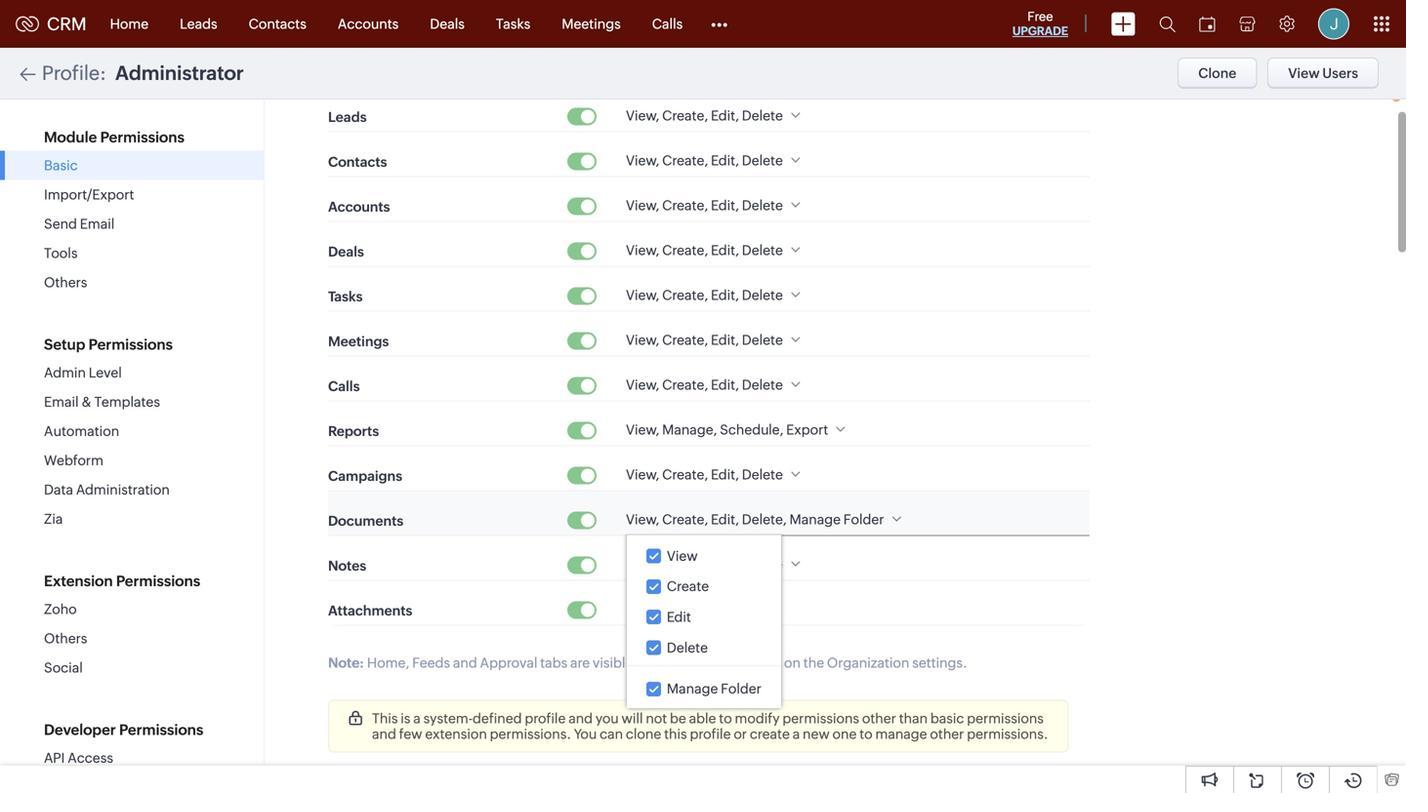 Task type: describe. For each thing, give the bounding box(es) containing it.
tabs
[[540, 656, 568, 671]]

than
[[899, 711, 928, 727]]

1 horizontal spatial and
[[453, 656, 477, 671]]

on
[[784, 656, 801, 671]]

profile : administrator
[[42, 62, 244, 84]]

create, for deals
[[662, 243, 708, 258]]

create, for meetings
[[662, 333, 708, 348]]

feeds
[[412, 656, 450, 671]]

module permissions
[[44, 129, 184, 146]]

developer
[[44, 722, 116, 739]]

admin
[[44, 365, 86, 381]]

2 permissions from the left
[[967, 711, 1044, 727]]

create
[[667, 579, 709, 595]]

0 horizontal spatial a
[[413, 711, 421, 727]]

this is a system-defined profile and you will not be able to modify permissions other than basic permissions and few extension permissions. you can clone this profile or create a new one to manage other permissions.
[[372, 711, 1048, 743]]

0 horizontal spatial deals
[[328, 244, 364, 260]]

access
[[68, 751, 113, 767]]

0 horizontal spatial leads
[[180, 16, 217, 32]]

edit
[[667, 610, 691, 625]]

search image
[[1159, 16, 1176, 32]]

calendar image
[[1199, 16, 1216, 32]]

clone
[[1198, 65, 1237, 81]]

delete for campaigns
[[742, 467, 783, 483]]

2 horizontal spatial and
[[569, 711, 593, 727]]

email & templates
[[44, 395, 160, 410]]

1 horizontal spatial profile
[[690, 727, 731, 743]]

delete for deals
[[742, 243, 783, 258]]

schedule,
[[720, 422, 783, 438]]

meetings link
[[546, 0, 636, 47]]

edit, for documents
[[711, 512, 739, 528]]

modify
[[735, 711, 780, 727]]

this
[[372, 711, 398, 727]]

2 the from the left
[[804, 656, 824, 671]]

permissions for developer permissions
[[119, 722, 203, 739]]

setup
[[44, 336, 85, 354]]

permissions for extension permissions
[[116, 573, 200, 590]]

administrator
[[115, 62, 244, 84]]

export
[[786, 422, 828, 438]]

view, for calls
[[626, 377, 659, 393]]

organization
[[827, 656, 910, 671]]

social
[[44, 661, 83, 676]]

note:
[[328, 656, 364, 671]]

1 permissions from the left
[[783, 711, 859, 727]]

you
[[596, 711, 619, 727]]

manage,
[[662, 422, 717, 438]]

delete for tasks
[[742, 288, 783, 303]]

free upgrade
[[1013, 9, 1068, 38]]

send email
[[44, 216, 115, 232]]

edit, for campaigns
[[711, 467, 739, 483]]

permissions for setup permissions
[[89, 336, 173, 354]]

crm
[[47, 14, 87, 34]]

based
[[743, 656, 781, 671]]

1 vertical spatial email
[[44, 395, 79, 410]]

manage
[[875, 727, 927, 743]]

or
[[734, 727, 747, 743]]

will
[[622, 711, 643, 727]]

view, for campaigns
[[626, 467, 659, 483]]

view, create, edit, delete for tasks
[[626, 288, 783, 303]]

data
[[44, 482, 73, 498]]

view for view
[[667, 549, 698, 564]]

zia
[[44, 512, 63, 527]]

webform
[[44, 453, 103, 469]]

zoho
[[44, 602, 77, 618]]

profile element
[[1307, 0, 1361, 47]]

view, for accounts
[[626, 198, 659, 213]]

delete for contacts
[[742, 153, 783, 168]]

0 vertical spatial calls
[[652, 16, 683, 32]]

create, for leads
[[662, 108, 708, 124]]

view, create, edit, delete, manage folder
[[626, 512, 884, 528]]

administration
[[76, 482, 170, 498]]

reports
[[328, 424, 379, 440]]

0 horizontal spatial manage
[[667, 682, 718, 697]]

create, for tasks
[[662, 288, 708, 303]]

edit, for deals
[[711, 243, 739, 258]]

api
[[44, 751, 65, 767]]

upgrade
[[1013, 24, 1068, 38]]

one
[[833, 727, 857, 743]]

delete for leads
[[742, 108, 783, 124]]

meetings inside "link"
[[562, 16, 621, 32]]

profile image
[[1318, 8, 1350, 40]]

0 vertical spatial contacts
[[249, 16, 306, 32]]

1 the from the left
[[669, 656, 690, 671]]

1 vertical spatial folder
[[721, 682, 762, 697]]

new
[[803, 727, 830, 743]]

defined
[[473, 711, 522, 727]]

view, create, edit, delete for accounts
[[626, 198, 783, 213]]

visible
[[593, 656, 633, 671]]

create, for calls
[[662, 377, 708, 393]]

1 horizontal spatial other
[[930, 727, 964, 743]]

edit, for tasks
[[711, 288, 739, 303]]

all
[[652, 656, 666, 671]]

view for view users
[[1288, 65, 1320, 81]]

basic
[[44, 158, 78, 173]]

create, for documents
[[662, 512, 708, 528]]

developer permissions
[[44, 722, 203, 739]]

extension
[[44, 573, 113, 590]]

1 vertical spatial accounts
[[328, 199, 390, 215]]

leads link
[[164, 0, 233, 47]]

view, for leads
[[626, 108, 659, 124]]

view, manage, schedule, export
[[626, 422, 828, 438]]

0 horizontal spatial and
[[372, 727, 396, 743]]

view, create, edit, delete for meetings
[[626, 333, 783, 348]]

view, create, edit, delete for leads
[[626, 108, 783, 124]]

data administration
[[44, 482, 170, 498]]

crm link
[[16, 14, 87, 34]]

view, for notes
[[626, 557, 659, 573]]

documents
[[328, 514, 403, 529]]

create
[[750, 727, 790, 743]]

1 horizontal spatial tasks
[[496, 16, 531, 32]]

edit, for calls
[[711, 377, 739, 393]]

2 permissions. from the left
[[967, 727, 1048, 743]]

1 others from the top
[[44, 275, 87, 291]]

not
[[646, 711, 667, 727]]

note: home, feeds and approval tabs are visible to all the profiles based on the organization settings.
[[328, 656, 967, 671]]

setup permissions
[[44, 336, 173, 354]]



Task type: locate. For each thing, give the bounding box(es) containing it.
0 vertical spatial meetings
[[562, 16, 621, 32]]

0 vertical spatial deals
[[430, 16, 465, 32]]

tasks
[[496, 16, 531, 32], [328, 289, 363, 305]]

view left users
[[1288, 65, 1320, 81]]

view, create, edit, delete for calls
[[626, 377, 783, 393]]

0 vertical spatial email
[[80, 216, 115, 232]]

4 view, from the top
[[626, 243, 659, 258]]

11 view, from the top
[[626, 557, 659, 573]]

1 vertical spatial manage
[[667, 682, 718, 697]]

permissions. right basic on the bottom of page
[[967, 727, 1048, 743]]

permissions down profile : administrator
[[100, 129, 184, 146]]

10 edit, from the top
[[711, 557, 739, 573]]

&
[[81, 395, 92, 410]]

meetings left the calls link
[[562, 16, 621, 32]]

1 horizontal spatial leads
[[328, 110, 367, 125]]

to left or
[[719, 711, 732, 727]]

permissions
[[100, 129, 184, 146], [89, 336, 173, 354], [116, 573, 200, 590], [119, 722, 203, 739]]

view, create, edit, delete for notes
[[626, 557, 783, 573]]

profile left or
[[690, 727, 731, 743]]

9 view, from the top
[[626, 467, 659, 483]]

accounts inside accounts "link"
[[338, 16, 399, 32]]

0 vertical spatial leads
[[180, 16, 217, 32]]

a
[[413, 711, 421, 727], [793, 727, 800, 743]]

create,
[[662, 108, 708, 124], [662, 153, 708, 168], [662, 198, 708, 213], [662, 243, 708, 258], [662, 288, 708, 303], [662, 333, 708, 348], [662, 377, 708, 393], [662, 467, 708, 483], [662, 512, 708, 528], [662, 557, 708, 573], [662, 602, 708, 618]]

import/export
[[44, 187, 134, 203]]

0 vertical spatial manage
[[790, 512, 841, 528]]

view, for documents
[[626, 512, 659, 528]]

view,
[[626, 108, 659, 124], [626, 153, 659, 168], [626, 198, 659, 213], [626, 243, 659, 258], [626, 288, 659, 303], [626, 333, 659, 348], [626, 377, 659, 393], [626, 422, 659, 438], [626, 467, 659, 483], [626, 512, 659, 528], [626, 557, 659, 573], [626, 602, 659, 618]]

1 horizontal spatial email
[[80, 216, 115, 232]]

2 view, from the top
[[626, 153, 659, 168]]

1 horizontal spatial to
[[719, 711, 732, 727]]

profile
[[42, 62, 100, 84]]

deals link
[[414, 0, 480, 47]]

edit, for accounts
[[711, 198, 739, 213]]

0 vertical spatial others
[[44, 275, 87, 291]]

home,
[[367, 656, 409, 671]]

leads down accounts "link"
[[328, 110, 367, 125]]

4 view, create, edit, delete from the top
[[626, 243, 783, 258]]

permissions right 'developer' at the bottom
[[119, 722, 203, 739]]

2 edit, from the top
[[711, 153, 739, 168]]

1 view, from the top
[[626, 108, 659, 124]]

1 horizontal spatial folder
[[844, 512, 884, 528]]

settings.
[[912, 656, 967, 671]]

0 horizontal spatial view
[[667, 549, 698, 564]]

1 horizontal spatial a
[[793, 727, 800, 743]]

Other Modules field
[[698, 8, 740, 40]]

1 horizontal spatial manage
[[790, 512, 841, 528]]

delete for calls
[[742, 377, 783, 393]]

clone button
[[1178, 58, 1257, 89]]

profile
[[525, 711, 566, 727], [690, 727, 731, 743]]

6 edit, from the top
[[711, 333, 739, 348]]

be
[[670, 711, 686, 727]]

other right 'than'
[[930, 727, 964, 743]]

1 vertical spatial deals
[[328, 244, 364, 260]]

4 edit, from the top
[[711, 243, 739, 258]]

0 horizontal spatial calls
[[328, 379, 360, 395]]

8 edit, from the top
[[711, 467, 739, 483]]

view, create, edit, delete for campaigns
[[626, 467, 783, 483]]

5 view, create, edit, delete from the top
[[626, 288, 783, 303]]

4 create, from the top
[[662, 243, 708, 258]]

0 vertical spatial view
[[1288, 65, 1320, 81]]

module
[[44, 129, 97, 146]]

manage folder
[[667, 682, 762, 697]]

0 horizontal spatial email
[[44, 395, 79, 410]]

view users
[[1288, 65, 1358, 81]]

permissions. left you at the left of the page
[[490, 727, 571, 743]]

5 create, from the top
[[662, 288, 708, 303]]

email
[[80, 216, 115, 232], [44, 395, 79, 410]]

send
[[44, 216, 77, 232]]

0 horizontal spatial folder
[[721, 682, 762, 697]]

view inside button
[[1288, 65, 1320, 81]]

help image
[[1367, 56, 1406, 109]]

the right "all"
[[669, 656, 690, 671]]

0 horizontal spatial permissions.
[[490, 727, 571, 743]]

free
[[1028, 9, 1053, 24]]

extension
[[425, 727, 487, 743]]

1 horizontal spatial calls
[[652, 16, 683, 32]]

1 horizontal spatial deals
[[430, 16, 465, 32]]

2 others from the top
[[44, 631, 87, 647]]

home link
[[94, 0, 164, 47]]

delete,
[[742, 512, 787, 528]]

7 create, from the top
[[662, 377, 708, 393]]

create, for notes
[[662, 557, 708, 573]]

0 horizontal spatial meetings
[[328, 334, 389, 350]]

permissions
[[783, 711, 859, 727], [967, 711, 1044, 727]]

permissions right extension
[[116, 573, 200, 590]]

calls left other modules field
[[652, 16, 683, 32]]

profile left you at the left of the page
[[525, 711, 566, 727]]

view users button
[[1268, 58, 1379, 89]]

and right 'feeds'
[[453, 656, 477, 671]]

edit, for leads
[[711, 108, 739, 124]]

6 create, from the top
[[662, 333, 708, 348]]

0 vertical spatial folder
[[844, 512, 884, 528]]

email down import/export
[[80, 216, 115, 232]]

7 view, from the top
[[626, 377, 659, 393]]

0 horizontal spatial other
[[862, 711, 896, 727]]

0 horizontal spatial contacts
[[249, 16, 306, 32]]

delete for notes
[[742, 557, 783, 573]]

delete
[[742, 108, 783, 124], [742, 153, 783, 168], [742, 198, 783, 213], [742, 243, 783, 258], [742, 288, 783, 303], [742, 333, 783, 348], [742, 377, 783, 393], [742, 467, 783, 483], [742, 557, 783, 573], [711, 602, 752, 618], [667, 640, 708, 656]]

permissions.
[[490, 727, 571, 743], [967, 727, 1048, 743]]

search element
[[1147, 0, 1187, 48]]

system-
[[423, 711, 473, 727]]

campaigns
[[328, 469, 402, 485]]

7 edit, from the top
[[711, 377, 739, 393]]

accounts
[[338, 16, 399, 32], [328, 199, 390, 215]]

9 edit, from the top
[[711, 512, 739, 528]]

permissions up level
[[89, 336, 173, 354]]

to left "all"
[[636, 656, 649, 671]]

1 vertical spatial others
[[44, 631, 87, 647]]

3 edit, from the top
[[711, 198, 739, 213]]

0 horizontal spatial the
[[669, 656, 690, 671]]

5 edit, from the top
[[711, 288, 739, 303]]

leads up administrator
[[180, 16, 217, 32]]

view, for deals
[[626, 243, 659, 258]]

6 view, from the top
[[626, 333, 659, 348]]

view, for reports
[[626, 422, 659, 438]]

9 create, from the top
[[662, 512, 708, 528]]

tools
[[44, 246, 78, 261]]

notes
[[328, 559, 366, 574]]

0 vertical spatial tasks
[[496, 16, 531, 32]]

basic
[[931, 711, 964, 727]]

clone
[[626, 727, 661, 743]]

2 view, create, edit, delete from the top
[[626, 153, 783, 168]]

automation
[[44, 424, 119, 439]]

view, create, edit, delete for contacts
[[626, 153, 783, 168]]

api access
[[44, 751, 113, 767]]

0 horizontal spatial tasks
[[328, 289, 363, 305]]

approval
[[480, 656, 537, 671]]

3 view, create, edit, delete from the top
[[626, 198, 783, 213]]

1 horizontal spatial contacts
[[328, 154, 387, 170]]

0 horizontal spatial profile
[[525, 711, 566, 727]]

8 view, from the top
[[626, 422, 659, 438]]

is
[[401, 711, 411, 727]]

delete for meetings
[[742, 333, 783, 348]]

others up social
[[44, 631, 87, 647]]

11 create, from the top
[[662, 602, 708, 618]]

this
[[664, 727, 687, 743]]

the right on
[[804, 656, 824, 671]]

permissions right basic on the bottom of page
[[967, 711, 1044, 727]]

2 create, from the top
[[662, 153, 708, 168]]

are
[[570, 656, 590, 671]]

create menu image
[[1111, 12, 1136, 36]]

8 view, create, edit, delete from the top
[[626, 467, 783, 483]]

edit, for notes
[[711, 557, 739, 573]]

and left you on the bottom left of page
[[569, 711, 593, 727]]

level
[[89, 365, 122, 381]]

1 vertical spatial meetings
[[328, 334, 389, 350]]

view
[[1288, 65, 1320, 81], [667, 549, 698, 564]]

0 vertical spatial accounts
[[338, 16, 399, 32]]

1 vertical spatial contacts
[[328, 154, 387, 170]]

9 view, create, edit, delete from the top
[[626, 557, 783, 573]]

the
[[669, 656, 690, 671], [804, 656, 824, 671]]

3 create, from the top
[[662, 198, 708, 213]]

2 horizontal spatial to
[[860, 727, 873, 743]]

meetings up the reports
[[328, 334, 389, 350]]

a left the new on the bottom right of the page
[[793, 727, 800, 743]]

10 view, from the top
[[626, 512, 659, 528]]

contacts link
[[233, 0, 322, 47]]

calls link
[[636, 0, 698, 47]]

8 create, from the top
[[662, 467, 708, 483]]

create, for contacts
[[662, 153, 708, 168]]

to right one
[[860, 727, 873, 743]]

1 edit, from the top
[[711, 108, 739, 124]]

templates
[[94, 395, 160, 410]]

1 vertical spatial tasks
[[328, 289, 363, 305]]

calls up the reports
[[328, 379, 360, 395]]

other
[[862, 711, 896, 727], [930, 727, 964, 743]]

view, for meetings
[[626, 333, 659, 348]]

calls
[[652, 16, 683, 32], [328, 379, 360, 395]]

and left is
[[372, 727, 396, 743]]

view up create
[[667, 549, 698, 564]]

1 horizontal spatial view
[[1288, 65, 1320, 81]]

:
[[100, 62, 106, 84]]

folder
[[844, 512, 884, 528], [721, 682, 762, 697]]

6 view, create, edit, delete from the top
[[626, 333, 783, 348]]

you
[[574, 727, 597, 743]]

a right is
[[413, 711, 421, 727]]

1 horizontal spatial permissions
[[967, 711, 1044, 727]]

10 create, from the top
[[662, 557, 708, 573]]

extension permissions
[[44, 573, 200, 590]]

7 view, create, edit, delete from the top
[[626, 377, 783, 393]]

view, create, edit, delete
[[626, 108, 783, 124], [626, 153, 783, 168], [626, 198, 783, 213], [626, 243, 783, 258], [626, 288, 783, 303], [626, 333, 783, 348], [626, 377, 783, 393], [626, 467, 783, 483], [626, 557, 783, 573]]

0 horizontal spatial to
[[636, 656, 649, 671]]

profiles
[[692, 656, 740, 671]]

admin level
[[44, 365, 122, 381]]

accounts link
[[322, 0, 414, 47]]

manage up "able"
[[667, 682, 718, 697]]

view, for contacts
[[626, 153, 659, 168]]

1 horizontal spatial meetings
[[562, 16, 621, 32]]

create, for accounts
[[662, 198, 708, 213]]

edit,
[[711, 108, 739, 124], [711, 153, 739, 168], [711, 198, 739, 213], [711, 243, 739, 258], [711, 288, 739, 303], [711, 333, 739, 348], [711, 377, 739, 393], [711, 467, 739, 483], [711, 512, 739, 528], [711, 557, 739, 573]]

1 vertical spatial calls
[[328, 379, 360, 395]]

1 horizontal spatial the
[[804, 656, 824, 671]]

permissions for module permissions
[[100, 129, 184, 146]]

1 vertical spatial leads
[[328, 110, 367, 125]]

1 horizontal spatial permissions.
[[967, 727, 1048, 743]]

edit, for meetings
[[711, 333, 739, 348]]

1 view, create, edit, delete from the top
[[626, 108, 783, 124]]

others down "tools"
[[44, 275, 87, 291]]

edit, for contacts
[[711, 153, 739, 168]]

5 view, from the top
[[626, 288, 659, 303]]

1 permissions. from the left
[[490, 727, 571, 743]]

contacts
[[249, 16, 306, 32], [328, 154, 387, 170]]

able
[[689, 711, 716, 727]]

to
[[636, 656, 649, 671], [719, 711, 732, 727], [860, 727, 873, 743]]

tasks link
[[480, 0, 546, 47]]

view, create, edit, delete for deals
[[626, 243, 783, 258]]

users
[[1323, 65, 1358, 81]]

delete for accounts
[[742, 198, 783, 213]]

create menu element
[[1100, 0, 1147, 47]]

1 vertical spatial view
[[667, 549, 698, 564]]

12 view, from the top
[[626, 602, 659, 618]]

other left 'than'
[[862, 711, 896, 727]]

create, for campaigns
[[662, 467, 708, 483]]

manage right delete,
[[790, 512, 841, 528]]

1 create, from the top
[[662, 108, 708, 124]]

attachments
[[328, 604, 412, 619]]

home
[[110, 16, 149, 32]]

email left &
[[44, 395, 79, 410]]

view, create, delete
[[626, 602, 752, 618]]

permissions down on
[[783, 711, 859, 727]]

3 view, from the top
[[626, 198, 659, 213]]

can
[[600, 727, 623, 743]]

0 horizontal spatial permissions
[[783, 711, 859, 727]]

logo image
[[16, 16, 39, 32]]

view, for tasks
[[626, 288, 659, 303]]



Task type: vqa. For each thing, say whether or not it's contained in the screenshot.


